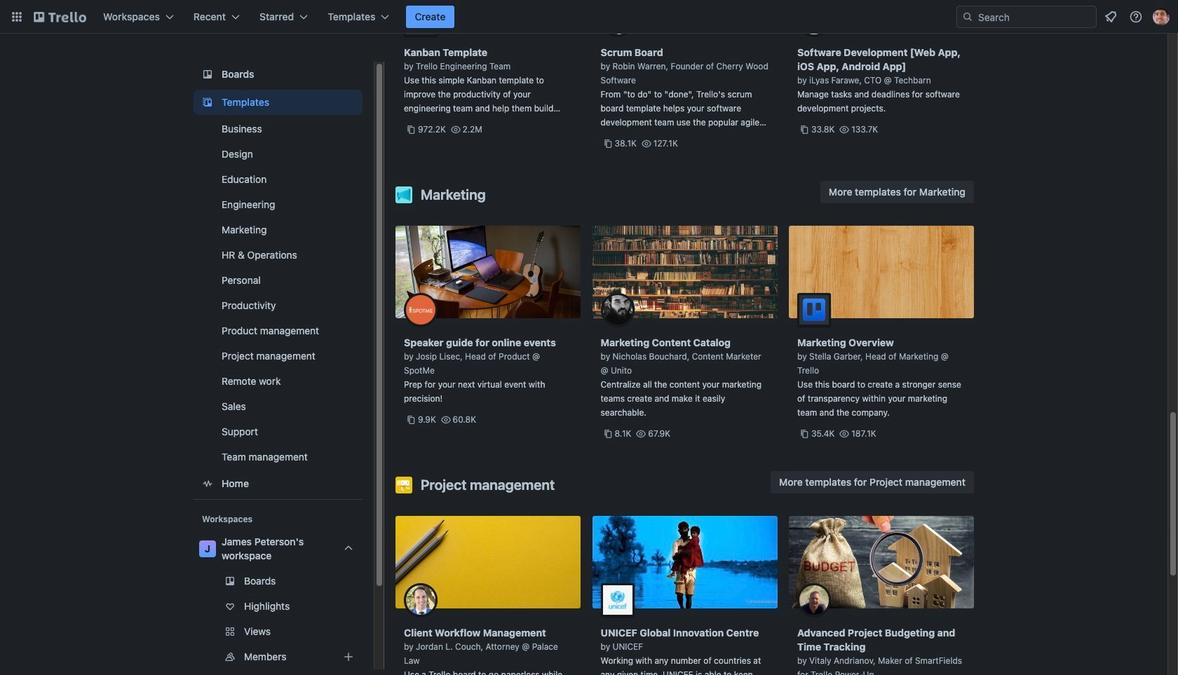 Task type: vqa. For each thing, say whether or not it's contained in the screenshot.
unicef Icon
yes



Task type: describe. For each thing, give the bounding box(es) containing it.
back to home image
[[34, 6, 86, 28]]

Search field
[[956, 6, 1097, 28]]

primary element
[[0, 0, 1178, 34]]

james peterson (jamespeterson93) image
[[1153, 8, 1170, 25]]

board image
[[199, 66, 216, 83]]

marketing icon image
[[395, 187, 412, 203]]

trello engineering team image
[[404, 3, 438, 36]]

ilyas farawe, cto @ techbarn image
[[797, 3, 966, 37]]

add image
[[340, 649, 357, 665]]

stella garber, head of marketing @ trello image
[[797, 293, 831, 327]]

search image
[[962, 11, 973, 22]]

project management icon image
[[395, 477, 412, 494]]

switch to… image
[[10, 10, 24, 24]]

robin warren, founder of cherry wood software image
[[601, 3, 769, 37]]

template board image
[[199, 94, 216, 111]]

josip lisec, head of product @ spotme image
[[404, 293, 438, 327]]



Task type: locate. For each thing, give the bounding box(es) containing it.
open information menu image
[[1129, 10, 1143, 24]]

0 vertical spatial forward image
[[360, 623, 377, 640]]

1 forward image from the top
[[360, 623, 377, 640]]

nicholas bouchard, content marketer @ unito image
[[601, 293, 634, 327]]

forward image
[[360, 623, 377, 640], [360, 649, 377, 665]]

0 notifications image
[[1102, 8, 1119, 25]]

2 forward image from the top
[[360, 649, 377, 665]]

jordan l. couch, attorney @ palace law image
[[404, 583, 438, 617]]

home image
[[199, 475, 216, 492]]

1 vertical spatial forward image
[[360, 649, 377, 665]]

unicef image
[[601, 583, 634, 617]]

vitaly andrianov, maker of smartfields for trello power-up image
[[797, 583, 831, 617]]



